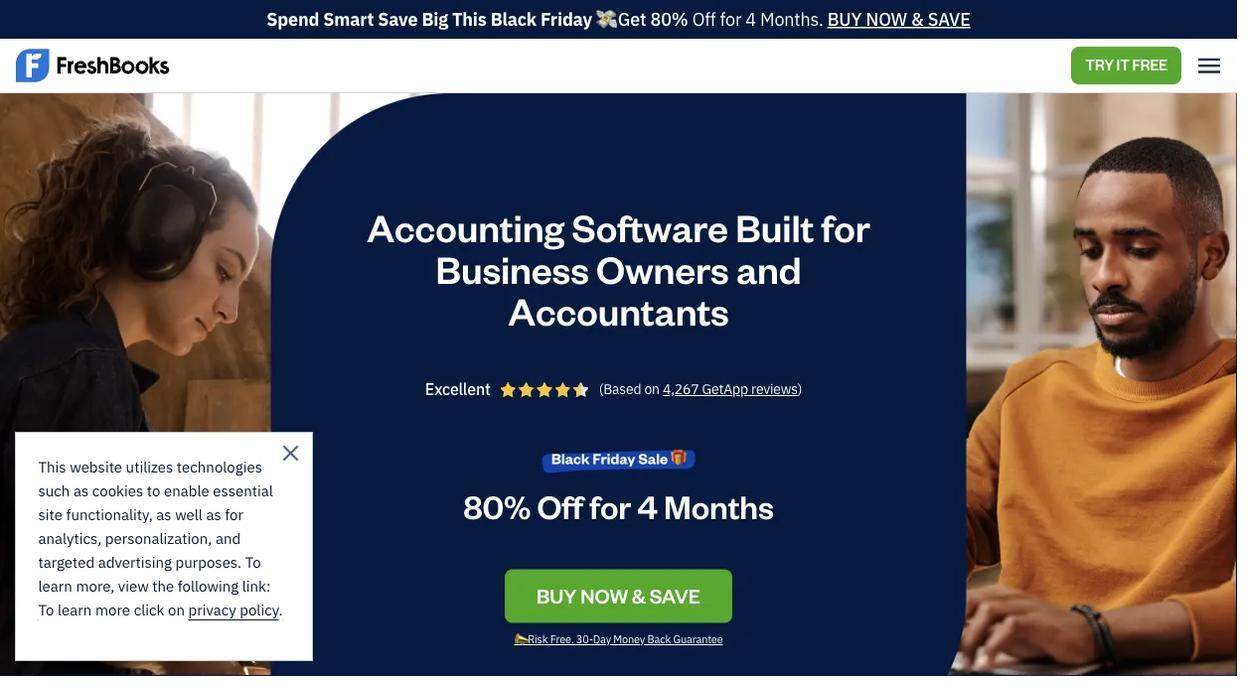 Task type: locate. For each thing, give the bounding box(es) containing it.
months
[[664, 485, 774, 527]]

1 horizontal spatial off
[[692, 7, 716, 31]]

months.
[[760, 7, 823, 31]]

0 horizontal spatial and
[[216, 529, 241, 549]]

4 down campaign label image
[[637, 485, 658, 527]]

advertising
[[98, 553, 172, 572]]

off down campaign label image
[[537, 485, 583, 527]]

off
[[692, 7, 716, 31], [537, 485, 583, 527]]

as up personalization,
[[156, 505, 172, 525]]

as right well
[[206, 505, 221, 525]]

for right built on the top right of page
[[821, 203, 870, 252]]

buy
[[828, 7, 862, 31], [537, 583, 577, 608]]

save
[[928, 7, 971, 31], [650, 583, 701, 608]]

0 horizontal spatial this
[[38, 458, 66, 477]]

80%
[[650, 7, 688, 31], [463, 485, 531, 527]]

privacy policy
[[188, 601, 279, 620]]

for
[[720, 7, 742, 31], [821, 203, 870, 252], [589, 485, 631, 527], [225, 505, 243, 525]]

0 horizontal spatial &
[[632, 583, 646, 608]]

day
[[593, 632, 611, 647]]

📣 risk free. 30-day money back guarantee link
[[506, 632, 731, 662]]

black
[[491, 7, 537, 31]]

freshbooks logo image
[[16, 47, 170, 84]]

0 vertical spatial and
[[736, 245, 802, 293]]

as
[[73, 481, 89, 501], [156, 505, 172, 525], [206, 505, 221, 525]]

privacy
[[188, 601, 236, 620]]

1 vertical spatial and
[[216, 529, 241, 549]]

now up the day
[[581, 583, 628, 608]]

2 horizontal spatial as
[[206, 505, 221, 525]]

0 vertical spatial buy now & save link
[[828, 7, 971, 31]]

and
[[736, 245, 802, 293], [216, 529, 241, 549]]

buy up the free.
[[537, 583, 577, 608]]

it
[[1117, 55, 1130, 74]]

4
[[746, 7, 756, 31], [637, 485, 658, 527]]

1 vertical spatial buy
[[537, 583, 577, 608]]

dialog
[[0, 0, 1237, 677]]

1 horizontal spatial buy now & save link
[[828, 7, 971, 31]]

buy now & save link
[[828, 7, 971, 31], [505, 570, 732, 623]]

0 horizontal spatial off
[[537, 485, 583, 527]]

on
[[644, 380, 660, 399]]

1 horizontal spatial and
[[736, 245, 802, 293]]

0 vertical spatial 80%
[[650, 7, 688, 31]]

smart
[[323, 7, 374, 31]]

📣 risk free. 30-day money back guarantee
[[514, 632, 723, 647]]

1 vertical spatial save
[[650, 583, 701, 608]]

business
[[436, 245, 589, 293]]

1 vertical spatial this
[[38, 458, 66, 477]]

0 vertical spatial now
[[866, 7, 907, 31]]

technologies
[[177, 458, 262, 477]]

following
[[178, 577, 239, 596]]

0 vertical spatial this
[[452, 7, 487, 31]]

built
[[736, 203, 814, 252]]

this
[[452, 7, 487, 31], [38, 458, 66, 477]]

utilizes
[[126, 458, 173, 477]]

1 horizontal spatial save
[[928, 7, 971, 31]]

big
[[422, 7, 448, 31]]

for down the essential
[[225, 505, 243, 525]]

80% off for 4 months
[[463, 485, 774, 527]]

this right big in the top left of the page
[[452, 7, 487, 31]]

1 vertical spatial 80%
[[463, 485, 531, 527]]

this website utilizes technologies such as cookies to enable essential site functionality, as well as for analytics, personalization, and targeted advertising purposes.
[[38, 458, 273, 572]]

1 horizontal spatial 4
[[746, 7, 756, 31]]

4 left "months." at the top right
[[746, 7, 756, 31]]

&
[[911, 7, 924, 31], [632, 583, 646, 608]]

0 horizontal spatial 4
[[637, 485, 658, 527]]

and inside this website utilizes technologies such as cookies to enable essential site functionality, as well as for analytics, personalization, and targeted advertising purposes.
[[216, 529, 241, 549]]

1 vertical spatial &
[[632, 583, 646, 608]]

site
[[38, 505, 63, 525]]

free.
[[550, 632, 574, 647]]

for left "months." at the top right
[[720, 7, 742, 31]]

buy right "months." at the top right
[[828, 7, 862, 31]]

0 vertical spatial off
[[692, 7, 716, 31]]

software
[[572, 203, 728, 252]]

0 vertical spatial 4
[[746, 7, 756, 31]]

save
[[378, 7, 418, 31]]

(based on 4,267 getapp reviews )
[[599, 380, 802, 399]]

policy
[[240, 601, 279, 620]]

buy now & save
[[537, 583, 701, 608]]

1 horizontal spatial buy
[[828, 7, 862, 31]]

this up such
[[38, 458, 66, 477]]

0 horizontal spatial now
[[581, 583, 628, 608]]

1 vertical spatial off
[[537, 485, 583, 527]]

0 vertical spatial &
[[911, 7, 924, 31]]

1 vertical spatial buy now & save link
[[505, 570, 732, 623]]

as right such
[[73, 481, 89, 501]]

off right get
[[692, 7, 716, 31]]

purposes.
[[175, 553, 242, 572]]

for inside this website utilizes technologies such as cookies to enable essential site functionality, as well as for analytics, personalization, and targeted advertising purposes.
[[225, 505, 243, 525]]

📣
[[514, 632, 525, 647]]

1 horizontal spatial as
[[156, 505, 172, 525]]

now right "months." at the top right
[[866, 7, 907, 31]]

now
[[866, 7, 907, 31], [581, 583, 628, 608]]



Task type: vqa. For each thing, say whether or not it's contained in the screenshot.
leftmost This
yes



Task type: describe. For each thing, give the bounding box(es) containing it.
this inside this website utilizes technologies such as cookies to enable essential site functionality, as well as for analytics, personalization, and targeted advertising purposes.
[[38, 458, 66, 477]]

4,267
[[663, 380, 699, 399]]

accounting
[[367, 203, 565, 252]]

for inside accounting software built for business owners and accountants
[[821, 203, 870, 252]]

risk
[[528, 632, 548, 647]]

money
[[613, 632, 645, 647]]

view
[[118, 577, 149, 596]]

accountants
[[508, 286, 729, 335]]

0 horizontal spatial buy now & save link
[[505, 570, 732, 623]]

0 horizontal spatial save
[[650, 583, 701, 608]]

4,267 getapp reviews link
[[663, 380, 798, 399]]

get
[[618, 7, 646, 31]]

for down campaign label image
[[589, 485, 631, 527]]

try
[[1085, 55, 1114, 74]]

link:
[[242, 577, 271, 596]]

1 horizontal spatial &
[[911, 7, 924, 31]]

owners
[[596, 245, 729, 293]]

accounting software built for business owners and accountants
[[367, 203, 870, 335]]

analytics,
[[38, 529, 102, 549]]

1 horizontal spatial 80%
[[650, 7, 688, 31]]

spend smart save big this black friday 💸 get 80% off for 4 months. buy now & save
[[267, 7, 971, 31]]

(based
[[599, 380, 641, 399]]

cookies
[[92, 481, 143, 501]]

personalization,
[[105, 529, 212, 549]]

1 horizontal spatial now
[[866, 7, 907, 31]]

campaign label image
[[542, 443, 695, 474]]

learn
[[38, 577, 72, 596]]

getapp
[[702, 380, 748, 399]]

such
[[38, 481, 70, 501]]

well
[[175, 505, 203, 525]]

excellent
[[425, 379, 491, 400]]

1 vertical spatial 4
[[637, 485, 658, 527]]

essential
[[213, 481, 273, 501]]

)
[[798, 380, 802, 399]]

star rating image
[[500, 382, 589, 397]]

0 vertical spatial buy
[[828, 7, 862, 31]]

0 vertical spatial save
[[928, 7, 971, 31]]

to
[[147, 481, 160, 501]]

0 horizontal spatial buy
[[537, 583, 577, 608]]

30-
[[576, 632, 593, 647]]

0 horizontal spatial 80%
[[463, 485, 531, 527]]

targeted
[[38, 553, 95, 572]]

try it free
[[1085, 55, 1168, 74]]

try it free link
[[1071, 47, 1182, 84]]

to
[[245, 553, 261, 572]]

spend
[[267, 7, 319, 31]]

functionality,
[[66, 505, 153, 525]]

website
[[70, 458, 122, 477]]

and inside accounting software built for business owners and accountants
[[736, 245, 802, 293]]

1 horizontal spatial this
[[452, 7, 487, 31]]

guarantee
[[673, 632, 723, 647]]

friday
[[541, 7, 592, 31]]

💸
[[596, 7, 614, 31]]

1 vertical spatial now
[[581, 583, 628, 608]]

the
[[152, 577, 174, 596]]

back
[[647, 632, 671, 647]]

privacy policy link
[[38, 601, 283, 621]]

to learn more, view the following link:
[[38, 553, 271, 596]]

reviews
[[751, 380, 798, 399]]

0 horizontal spatial as
[[73, 481, 89, 501]]

free
[[1132, 55, 1168, 74]]

enable
[[164, 481, 209, 501]]

more,
[[76, 577, 115, 596]]



